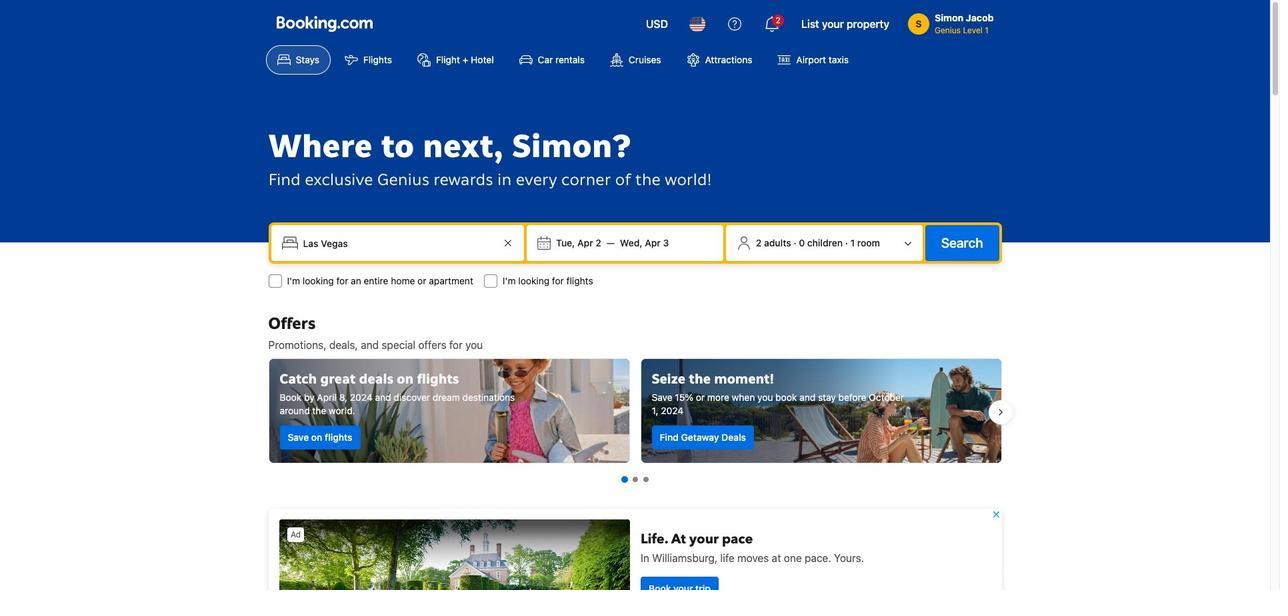 Task type: locate. For each thing, give the bounding box(es) containing it.
region
[[258, 353, 1012, 472]]

progress bar
[[621, 477, 648, 483]]

booking.com image
[[276, 16, 372, 32]]

main content
[[258, 313, 1012, 591]]



Task type: describe. For each thing, give the bounding box(es) containing it.
Where are you going? field
[[298, 231, 500, 255]]

catch great deals on flights image
[[269, 359, 629, 463]]

advertisement element
[[268, 509, 1002, 591]]

two people chatting by the pool image
[[641, 359, 1001, 463]]

your account menu simon jacob genius level 1 element
[[908, 11, 994, 37]]



Task type: vqa. For each thing, say whether or not it's contained in the screenshot.
the Your account menu Simon Jacob Genius Level 1 element
yes



